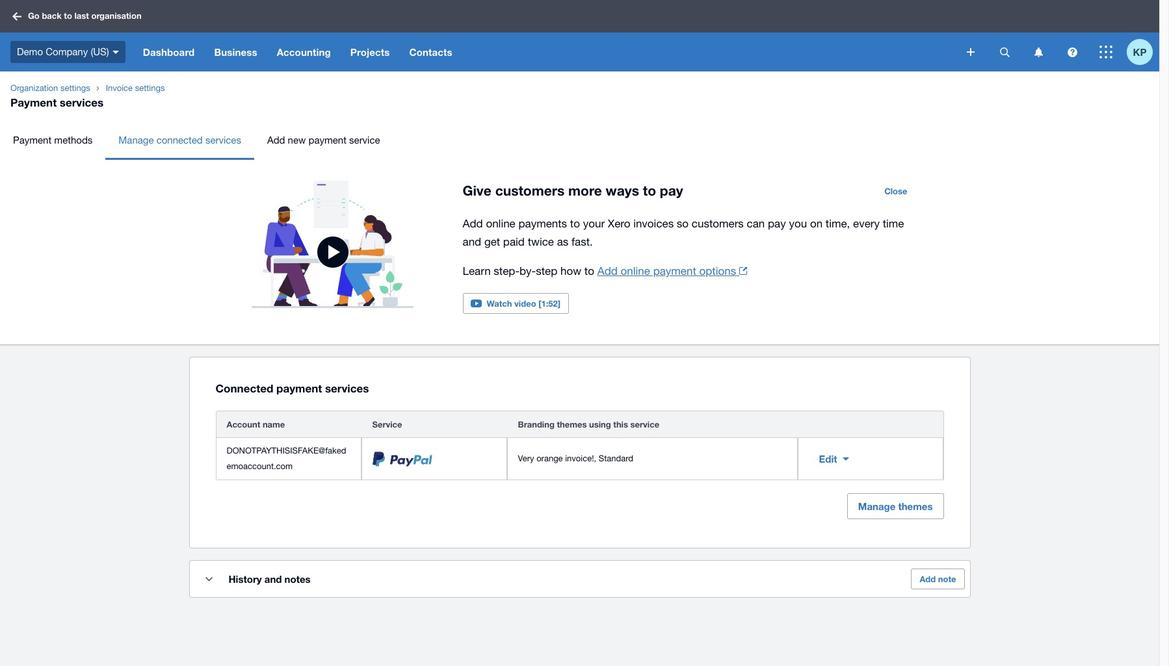 Task type: vqa. For each thing, say whether or not it's contained in the screenshot.
P to the middle
no



Task type: locate. For each thing, give the bounding box(es) containing it.
invoice
[[106, 83, 133, 93]]

connected
[[157, 135, 203, 146]]

0 vertical spatial online
[[486, 217, 516, 230]]

step-
[[494, 265, 520, 278]]

add inside the add new payment service link
[[267, 135, 285, 146]]

service
[[372, 420, 402, 430]]

1 horizontal spatial service
[[631, 420, 660, 430]]

1 vertical spatial payment
[[13, 135, 52, 146]]

emoaccount.com
[[227, 462, 293, 472]]

invoice settings
[[106, 83, 165, 93]]

account
[[227, 420, 260, 430]]

watch video [1:52]
[[487, 299, 561, 309]]

demo company (us)
[[17, 46, 109, 57]]

go
[[28, 11, 40, 21]]

0 horizontal spatial svg image
[[12, 12, 21, 20]]

1 vertical spatial customers
[[692, 217, 744, 230]]

services
[[60, 96, 104, 109], [206, 135, 241, 146], [325, 382, 369, 396]]

manage inside button
[[859, 501, 896, 513]]

0 vertical spatial pay
[[660, 183, 683, 199]]

watch
[[487, 299, 512, 309]]

2 settings from the left
[[135, 83, 165, 93]]

menu
[[0, 121, 1160, 160]]

themes inside button
[[899, 501, 933, 513]]

settings for organization settings
[[60, 83, 90, 93]]

pay
[[660, 183, 683, 199], [768, 217, 786, 230]]

svg image inside demo company (us) popup button
[[112, 51, 119, 54]]

online
[[486, 217, 516, 230], [621, 265, 650, 278]]

manage down edit popup button
[[859, 501, 896, 513]]

1 horizontal spatial pay
[[768, 217, 786, 230]]

pay right can
[[768, 217, 786, 230]]

add left note
[[920, 574, 936, 585]]

invoice settings link
[[101, 82, 170, 95]]

time,
[[826, 217, 850, 230]]

by-
[[520, 265, 536, 278]]

and left notes
[[265, 574, 282, 586]]

1 vertical spatial services
[[206, 135, 241, 146]]

1 vertical spatial manage
[[859, 501, 896, 513]]

add
[[267, 135, 285, 146], [463, 217, 483, 230], [598, 265, 618, 278], [920, 574, 936, 585]]

go back to last organisation link
[[8, 5, 149, 28]]

1 horizontal spatial settings
[[135, 83, 165, 93]]

navigation
[[0, 121, 1160, 160]]

toggle image
[[206, 577, 213, 582]]

add down give
[[463, 217, 483, 230]]

service
[[349, 135, 380, 146], [631, 420, 660, 430]]

and inside add online payments to your xero invoices so customers can pay you on time, every time and get paid twice as fast.
[[463, 235, 482, 249]]

2 vertical spatial services
[[325, 382, 369, 396]]

manage left connected
[[119, 135, 154, 146]]

payment up name
[[276, 382, 322, 396]]

payment left methods
[[13, 135, 52, 146]]

new
[[288, 135, 306, 146]]

every
[[854, 217, 880, 230]]

1 vertical spatial online
[[621, 265, 650, 278]]

svg image
[[12, 12, 21, 20], [1035, 47, 1043, 57], [967, 48, 975, 56]]

themes for branding
[[557, 420, 587, 430]]

1 horizontal spatial themes
[[899, 501, 933, 513]]

back
[[42, 11, 62, 21]]

services inside main content
[[325, 382, 369, 396]]

themes
[[557, 420, 587, 430], [899, 501, 933, 513]]

add inside add note 'button'
[[920, 574, 936, 585]]

0 vertical spatial themes
[[557, 420, 587, 430]]

to
[[64, 11, 72, 21], [643, 183, 656, 199], [570, 217, 580, 230], [585, 265, 595, 278]]

can
[[747, 217, 765, 230]]

and inside connected payment services main content
[[265, 574, 282, 586]]

online up get
[[486, 217, 516, 230]]

get
[[485, 235, 500, 249]]

service inside menu
[[349, 135, 380, 146]]

services for manage connected services
[[206, 135, 241, 146]]

svg image inside go back to last organisation link
[[12, 12, 21, 20]]

add for add note
[[920, 574, 936, 585]]

0 horizontal spatial themes
[[557, 420, 587, 430]]

settings up payment services
[[60, 83, 90, 93]]

0 vertical spatial payment
[[10, 96, 57, 109]]

1 horizontal spatial online
[[621, 265, 650, 278]]

banner containing kp
[[0, 0, 1160, 72]]

0 vertical spatial service
[[349, 135, 380, 146]]

0 horizontal spatial settings
[[60, 83, 90, 93]]

company
[[46, 46, 88, 57]]

customers right the so
[[692, 217, 744, 230]]

organization settings link
[[5, 82, 95, 95]]

manage themes button
[[848, 494, 944, 520]]

2 horizontal spatial services
[[325, 382, 369, 396]]

accounting button
[[267, 33, 341, 72]]

0 horizontal spatial pay
[[660, 183, 683, 199]]

payment services
[[10, 96, 104, 109]]

manage
[[119, 135, 154, 146], [859, 501, 896, 513]]

to left last
[[64, 11, 72, 21]]

payment
[[10, 96, 57, 109], [13, 135, 52, 146]]

add inside add online payments to your xero invoices so customers can pay you on time, every time and get paid twice as fast.
[[463, 217, 483, 230]]

0 vertical spatial services
[[60, 96, 104, 109]]

edit
[[819, 453, 838, 465]]

manage inside menu
[[119, 135, 154, 146]]

0 horizontal spatial manage
[[119, 135, 154, 146]]

2 vertical spatial payment
[[276, 382, 322, 396]]

projects
[[351, 46, 390, 58]]

0 horizontal spatial service
[[349, 135, 380, 146]]

business button
[[205, 33, 267, 72]]

edit button
[[809, 446, 860, 472]]

add online payments to your xero invoices so customers can pay you on time, every time and get paid twice as fast.
[[463, 217, 905, 249]]

services inside menu
[[206, 135, 241, 146]]

settings right invoice
[[135, 83, 165, 93]]

1 vertical spatial service
[[631, 420, 660, 430]]

time
[[883, 217, 905, 230]]

to left the your
[[570, 217, 580, 230]]

demo
[[17, 46, 43, 57]]

add note
[[920, 574, 957, 585]]

banner
[[0, 0, 1160, 72]]

1 vertical spatial pay
[[768, 217, 786, 230]]

0 horizontal spatial online
[[486, 217, 516, 230]]

manage for manage connected services
[[119, 135, 154, 146]]

orange
[[537, 454, 563, 464]]

1 horizontal spatial manage
[[859, 501, 896, 513]]

account name
[[227, 420, 285, 430]]

to inside add online payments to your xero invoices so customers can pay you on time, every time and get paid twice as fast.
[[570, 217, 580, 230]]

payment inside main content
[[276, 382, 322, 396]]

settings
[[60, 83, 90, 93], [135, 83, 165, 93]]

connected payment services
[[216, 382, 369, 396]]

payment down the organization
[[10, 96, 57, 109]]

add left new
[[267, 135, 285, 146]]

settings for invoice settings
[[135, 83, 165, 93]]

very
[[518, 454, 534, 464]]

0 vertical spatial and
[[463, 235, 482, 249]]

your
[[583, 217, 605, 230]]

add online payment options link
[[598, 265, 747, 278]]

connected payment services main content
[[0, 358, 1160, 614]]

on
[[810, 217, 823, 230]]

add new payment service link
[[254, 121, 393, 160]]

svg image
[[1100, 46, 1113, 59], [1000, 47, 1010, 57], [1068, 47, 1078, 57], [112, 51, 119, 54]]

dashboard
[[143, 46, 195, 58]]

1 horizontal spatial services
[[206, 135, 241, 146]]

online down xero
[[621, 265, 650, 278]]

1 settings from the left
[[60, 83, 90, 93]]

payment
[[309, 135, 347, 146], [654, 265, 697, 278], [276, 382, 322, 396]]

toggle button
[[196, 567, 222, 593]]

0 horizontal spatial and
[[265, 574, 282, 586]]

1 horizontal spatial customers
[[692, 217, 744, 230]]

1 vertical spatial themes
[[899, 501, 933, 513]]

last
[[74, 11, 89, 21]]

0 vertical spatial customers
[[495, 183, 565, 199]]

contacts
[[409, 46, 453, 58]]

and left get
[[463, 235, 482, 249]]

invoice!,
[[565, 454, 597, 464]]

demo company (us) button
[[0, 33, 133, 72]]

1 vertical spatial and
[[265, 574, 282, 586]]

manage connected services
[[119, 135, 241, 146]]

payment down add online payments to your xero invoices so customers can pay you on time, every time and get paid twice as fast.
[[654, 265, 697, 278]]

very orange invoice!, standard
[[518, 454, 634, 464]]

payment for payment services
[[10, 96, 57, 109]]

note
[[939, 574, 957, 585]]

1 horizontal spatial and
[[463, 235, 482, 249]]

payment right new
[[309, 135, 347, 146]]

pay up the so
[[660, 183, 683, 199]]

organization
[[10, 83, 58, 93]]

themes inside connected payment services element
[[557, 420, 587, 430]]

step
[[536, 265, 558, 278]]

paypal logo image
[[372, 452, 433, 467]]

0 vertical spatial manage
[[119, 135, 154, 146]]

customers up payments
[[495, 183, 565, 199]]

0 horizontal spatial customers
[[495, 183, 565, 199]]



Task type: describe. For each thing, give the bounding box(es) containing it.
contacts button
[[400, 33, 462, 72]]

paid
[[503, 235, 525, 249]]

options
[[700, 265, 737, 278]]

add new payment service
[[267, 135, 380, 146]]

menu containing payment methods
[[0, 121, 1160, 160]]

1 vertical spatial payment
[[654, 265, 697, 278]]

payment methods
[[13, 135, 93, 146]]

history
[[229, 574, 262, 586]]

close button
[[877, 181, 916, 202]]

give
[[463, 183, 492, 199]]

branding
[[518, 420, 555, 430]]

accounting
[[277, 46, 331, 58]]

donotpaythisisfake@faked emoaccount.com
[[227, 446, 346, 472]]

manage for manage themes
[[859, 501, 896, 513]]

name
[[263, 420, 285, 430]]

payment for payment methods
[[13, 135, 52, 146]]

payment methods link
[[0, 121, 106, 160]]

kp button
[[1127, 33, 1160, 72]]

so
[[677, 217, 689, 230]]

projects button
[[341, 33, 400, 72]]

themes for manage
[[899, 501, 933, 513]]

this
[[614, 420, 628, 430]]

customers inside add online payments to your xero invoices so customers can pay you on time, every time and get paid twice as fast.
[[692, 217, 744, 230]]

services for connected payment services
[[325, 382, 369, 396]]

learn step-by-step how to add online payment options
[[463, 265, 737, 278]]

connected payment services element
[[216, 411, 944, 481]]

connected
[[216, 382, 273, 396]]

to right how
[[585, 265, 595, 278]]

payments
[[519, 217, 567, 230]]

manage themes
[[859, 501, 933, 513]]

standard
[[599, 454, 634, 464]]

organisation
[[91, 11, 142, 21]]

go back to last organisation
[[28, 11, 142, 21]]

xero
[[608, 217, 631, 230]]

2 horizontal spatial svg image
[[1035, 47, 1043, 57]]

invoices
[[634, 217, 674, 230]]

history and notes
[[229, 574, 311, 586]]

branding themes using this service
[[518, 420, 660, 430]]

to inside banner
[[64, 11, 72, 21]]

0 vertical spatial payment
[[309, 135, 347, 146]]

ways
[[606, 183, 639, 199]]

you
[[789, 217, 807, 230]]

watch video [1:52] button
[[463, 293, 569, 314]]

how
[[561, 265, 582, 278]]

[1:52]
[[539, 299, 561, 309]]

add note button
[[912, 569, 965, 590]]

to right ways
[[643, 183, 656, 199]]

more
[[569, 183, 602, 199]]

using
[[589, 420, 611, 430]]

1 horizontal spatial svg image
[[967, 48, 975, 56]]

organization settings
[[10, 83, 90, 93]]

notes
[[285, 574, 311, 586]]

0 horizontal spatial services
[[60, 96, 104, 109]]

add for add new payment service
[[267, 135, 285, 146]]

manage connected services link
[[106, 121, 254, 160]]

twice
[[528, 235, 554, 249]]

add right how
[[598, 265, 618, 278]]

pay inside add online payments to your xero invoices so customers can pay you on time, every time and get paid twice as fast.
[[768, 217, 786, 230]]

service inside main content
[[631, 420, 660, 430]]

give customers more ways to pay
[[463, 183, 683, 199]]

as
[[557, 235, 569, 249]]

dashboard link
[[133, 33, 205, 72]]

learn
[[463, 265, 491, 278]]

(us)
[[91, 46, 109, 57]]

add for add online payments to your xero invoices so customers can pay you on time, every time and get paid twice as fast.
[[463, 217, 483, 230]]

business
[[214, 46, 257, 58]]

kp
[[1134, 46, 1147, 58]]

methods
[[54, 135, 93, 146]]

fast.
[[572, 235, 593, 249]]

close
[[885, 186, 908, 196]]

online inside add online payments to your xero invoices so customers can pay you on time, every time and get paid twice as fast.
[[486, 217, 516, 230]]

video
[[515, 299, 536, 309]]

navigation containing payment methods
[[0, 121, 1160, 160]]



